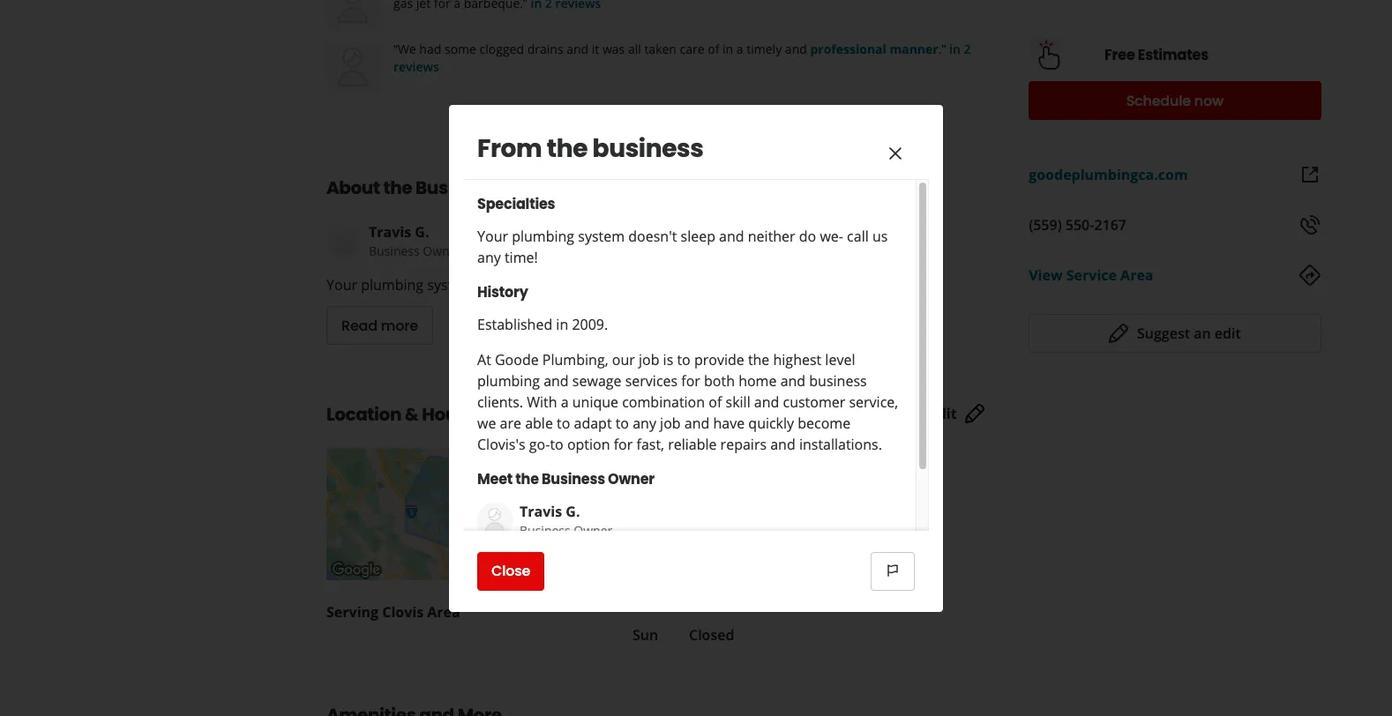 Task type: locate. For each thing, give the bounding box(es) containing it.
suggest up installations.
[[850, 404, 904, 424]]

0 vertical spatial your plumbing system doesn't sleep and neither do we- call us any time!
[[477, 226, 888, 267]]

2 horizontal spatial any
[[741, 275, 764, 295]]

time! up "history"
[[505, 247, 538, 267]]

time! up highest
[[768, 275, 801, 295]]

goode
[[495, 350, 539, 369]]

2 vertical spatial any
[[633, 413, 656, 433]]

1 horizontal spatial suggest an edit
[[1137, 324, 1241, 343]]

the right from
[[547, 131, 588, 165]]

0 horizontal spatial time!
[[505, 247, 538, 267]]

1 horizontal spatial we-
[[820, 226, 843, 246]]

option
[[567, 434, 610, 454]]

1 vertical spatial do
[[648, 275, 665, 295]]

travis g. business owner down 'about the business' in the left of the page
[[369, 222, 462, 259]]

photo of travis g. image
[[326, 223, 362, 258], [477, 502, 513, 538]]

2 horizontal spatial in
[[949, 41, 961, 57]]

(559) 550-2167
[[1028, 215, 1126, 235]]

the right about
[[383, 176, 412, 200]]

any up "history"
[[477, 247, 501, 267]]

1 vertical spatial pm
[[787, 597, 808, 617]]

1 horizontal spatial call
[[847, 226, 869, 246]]

0 vertical spatial owner
[[423, 243, 462, 259]]

travis down 'about the business' in the left of the page
[[369, 222, 411, 242]]

0 horizontal spatial photo of travis g. image
[[326, 223, 362, 258]]

travis g. business owner
[[369, 222, 462, 259], [520, 502, 613, 539]]

0 vertical spatial am
[[721, 513, 743, 532]]

closed
[[689, 625, 734, 645]]

- down repairs
[[747, 513, 751, 532]]

1 horizontal spatial photo of travis g. image
[[477, 502, 513, 538]]

- left 2:00
[[747, 597, 751, 617]]

1 vertical spatial suggest an edit
[[850, 404, 957, 424]]

we
[[398, 41, 416, 57]]

services
[[625, 371, 678, 390]]

1 vertical spatial sleep
[[530, 275, 565, 295]]

an
[[1193, 324, 1210, 343], [908, 404, 926, 424]]

1 vertical spatial travis g. business owner
[[520, 502, 613, 539]]

suggest
[[1137, 324, 1190, 343], [850, 404, 904, 424]]

an right 24 pencil v2 icon
[[1193, 324, 1210, 343]]

pm for 7:00 am - 7:00 pm
[[787, 513, 808, 532]]

7:00 down repairs
[[755, 513, 783, 532]]

1 vertical spatial -
[[747, 597, 751, 617]]

tue
[[633, 484, 658, 504]]

any up provide
[[741, 275, 764, 295]]

plumbing down goode
[[477, 371, 540, 390]]

1 horizontal spatial for
[[681, 371, 700, 390]]

for left both
[[681, 371, 700, 390]]

0 horizontal spatial g.
[[415, 222, 429, 242]]

g. down 'about the business' in the left of the page
[[415, 222, 429, 242]]

your plumbing system doesn't sleep and neither do we- call us any time!
[[477, 226, 888, 267], [326, 275, 801, 295]]

business down from
[[416, 176, 494, 200]]

24 pencil v2 image
[[1108, 323, 1130, 344]]

an inside button
[[1193, 324, 1210, 343]]

1 horizontal spatial an
[[1193, 324, 1210, 343]]

photo of travis g. image inside from the business dialog
[[477, 502, 513, 538]]

in right "
[[949, 41, 961, 57]]

meet
[[477, 469, 513, 489]]

about
[[326, 176, 380, 200]]

1 vertical spatial call
[[696, 275, 718, 295]]

suggest an edit inside location & hours element
[[850, 404, 957, 424]]

1 vertical spatial we-
[[669, 275, 693, 295]]

1 - from the top
[[747, 513, 751, 532]]

call inside about the business element
[[696, 275, 718, 295]]

0 vertical spatial sleep
[[681, 226, 715, 246]]

1 horizontal spatial any
[[633, 413, 656, 433]]

1 vertical spatial us
[[722, 275, 737, 295]]

area inside location & hours element
[[427, 603, 460, 622]]

1 vertical spatial business
[[809, 371, 867, 390]]

time! inside about the business element
[[768, 275, 801, 295]]

g.
[[415, 222, 429, 242], [566, 502, 580, 521]]

go-
[[529, 434, 550, 454]]

0 vertical spatial an
[[1193, 324, 1210, 343]]

0 horizontal spatial doesn't
[[478, 275, 526, 295]]

plumbing down specialties
[[512, 226, 574, 246]]

suggest an edit up installations.
[[850, 404, 957, 424]]

of right care
[[708, 41, 719, 57]]

sat
[[633, 597, 654, 617]]

am down repairs
[[721, 513, 743, 532]]

of inside region
[[708, 41, 719, 57]]

1 horizontal spatial system
[[578, 226, 625, 246]]

fast,
[[636, 434, 664, 454]]

1 vertical spatial of
[[709, 392, 722, 412]]

the inside about the business element
[[383, 176, 412, 200]]

2 am from the top
[[721, 597, 743, 617]]

serving
[[326, 603, 379, 622]]

0 vertical spatial g.
[[415, 222, 429, 242]]

edit inside button
[[1214, 324, 1241, 343]]

timely
[[747, 41, 782, 57]]

0 horizontal spatial suggest
[[850, 404, 904, 424]]

area right service
[[1120, 266, 1153, 285]]

1 horizontal spatial suggest
[[1137, 324, 1190, 343]]

suggest an edit link
[[850, 403, 985, 425]]

travis down meet the business owner
[[520, 502, 562, 521]]

-
[[747, 513, 751, 532], [747, 597, 751, 617]]

the up home
[[748, 350, 770, 369]]

1 pm from the top
[[787, 513, 808, 532]]

business up the close
[[520, 522, 571, 539]]

0 vertical spatial travis
[[369, 222, 411, 242]]

0 vertical spatial pm
[[787, 513, 808, 532]]

in right care
[[723, 41, 733, 57]]

1 horizontal spatial g.
[[566, 502, 580, 521]]

7:00
[[689, 513, 717, 532], [755, 513, 783, 532], [689, 597, 717, 617]]

0 horizontal spatial travis g. business owner
[[369, 222, 462, 259]]

2 pm from the top
[[787, 597, 808, 617]]

edit inside location & hours element
[[929, 404, 957, 424]]

1 vertical spatial edit
[[929, 404, 957, 424]]

1 am from the top
[[721, 513, 743, 532]]

to
[[677, 350, 691, 369], [557, 413, 570, 433], [616, 413, 629, 433], [550, 434, 563, 454]]

your inside from the business dialog
[[477, 226, 508, 246]]

g. inside from the business dialog
[[566, 502, 580, 521]]

1 vertical spatial a
[[561, 392, 569, 412]]

1 vertical spatial area
[[427, 603, 460, 622]]

1 horizontal spatial sleep
[[681, 226, 715, 246]]

1 horizontal spatial your
[[477, 226, 508, 246]]

area for view service area
[[1120, 266, 1153, 285]]

0 vertical spatial business
[[592, 131, 704, 165]]

us down the close icon
[[872, 226, 888, 246]]

plumbing up more
[[361, 275, 424, 295]]

travis inside about the business element
[[369, 222, 411, 242]]

meet the business owner
[[477, 469, 655, 489]]

0 horizontal spatial call
[[696, 275, 718, 295]]

0 vertical spatial a
[[736, 41, 743, 57]]

24 pencil v2 image
[[964, 403, 985, 425]]

2 vertical spatial owner
[[574, 522, 613, 539]]

0 vertical spatial time!
[[505, 247, 538, 267]]

suggest inside suggest an edit button
[[1137, 324, 1190, 343]]

0 vertical spatial edit
[[1214, 324, 1241, 343]]

location & hours element
[[298, 373, 1013, 646]]

1 vertical spatial your plumbing system doesn't sleep and neither do we- call us any time!
[[326, 275, 801, 295]]

suggest an edit right 24 pencil v2 icon
[[1137, 324, 1241, 343]]

business inside at goode plumbing, our job is to provide the highest level plumbing and sewage services for both home and business clients. with a unique combination of skill and customer service, we are able to adapt to any job and have quickly become clovis's go-to option for fast, reliable repairs and installations.
[[809, 371, 867, 390]]

" we had some clogged drains and it was all taken care of in a timely and professional manner . "
[[393, 41, 946, 57]]

2 - from the top
[[747, 597, 751, 617]]

sleep inside about the business element
[[530, 275, 565, 295]]

1 vertical spatial doesn't
[[478, 275, 526, 295]]

- for 7:00
[[747, 513, 751, 532]]

job left is
[[639, 350, 659, 369]]

0 vertical spatial suggest
[[1137, 324, 1190, 343]]

0 horizontal spatial in
[[556, 315, 568, 334]]

a inside at goode plumbing, our job is to provide the highest level plumbing and sewage services for both home and business clients. with a unique combination of skill and customer service, we are able to adapt to any job and have quickly become clovis's go-to option for fast, reliable repairs and installations.
[[561, 392, 569, 412]]

to right able
[[557, 413, 570, 433]]

0 horizontal spatial job
[[639, 350, 659, 369]]

7:00 up closed
[[689, 597, 717, 617]]

business
[[592, 131, 704, 165], [809, 371, 867, 390]]

g. inside about the business element
[[415, 222, 429, 242]]

any up fast,
[[633, 413, 656, 433]]

reliable
[[668, 434, 717, 454]]

in left 2009.
[[556, 315, 568, 334]]

0 horizontal spatial system
[[427, 275, 474, 295]]

2 vertical spatial plumbing
[[477, 371, 540, 390]]

1 vertical spatial g.
[[566, 502, 580, 521]]

your up read
[[326, 275, 357, 295]]

travis g. business owner down meet the business owner
[[520, 502, 613, 539]]

for left fast,
[[614, 434, 633, 454]]

schedule now
[[1126, 90, 1223, 111]]

hours
[[422, 402, 474, 427]]

1 horizontal spatial travis g. business owner
[[520, 502, 613, 539]]

a left timely
[[736, 41, 743, 57]]

photo of travis g. image down about
[[326, 223, 362, 258]]

able
[[525, 413, 553, 433]]

0 vertical spatial your
[[477, 226, 508, 246]]

some
[[445, 41, 476, 57]]

0 vertical spatial we-
[[820, 226, 843, 246]]

"
[[942, 41, 946, 57]]

0 vertical spatial doesn't
[[628, 226, 677, 246]]

your plumbing system doesn't sleep and neither do we- call us any time! inside from the business dialog
[[477, 226, 888, 267]]

am up closed
[[721, 597, 743, 617]]

1 horizontal spatial doesn't
[[628, 226, 677, 246]]

do inside from the business dialog
[[799, 226, 816, 246]]

0 vertical spatial us
[[872, 226, 888, 246]]

0 vertical spatial do
[[799, 226, 816, 246]]

plumbing,
[[542, 350, 608, 369]]

owner down fast,
[[608, 469, 655, 489]]

1 vertical spatial suggest
[[850, 404, 904, 424]]

1 horizontal spatial time!
[[768, 275, 801, 295]]

to right is
[[677, 350, 691, 369]]

1 horizontal spatial business
[[809, 371, 867, 390]]

in inside in 2 reviews
[[949, 41, 961, 57]]

photo of travis g. image inside about the business element
[[326, 223, 362, 258]]

job
[[639, 350, 659, 369], [660, 413, 681, 433]]

free
[[1104, 45, 1135, 65]]

job down combination
[[660, 413, 681, 433]]

0 horizontal spatial neither
[[597, 275, 645, 295]]

view
[[1028, 266, 1062, 285]]

a
[[736, 41, 743, 57], [561, 392, 569, 412]]

us
[[872, 226, 888, 246], [722, 275, 737, 295]]

adapt
[[574, 413, 612, 433]]

0 horizontal spatial do
[[648, 275, 665, 295]]

0 vertical spatial neither
[[748, 226, 795, 246]]

view service area link
[[1028, 266, 1153, 285]]

1 vertical spatial plumbing
[[361, 275, 424, 295]]

0 vertical spatial system
[[578, 226, 625, 246]]

drains
[[527, 41, 563, 57]]

us up provide
[[722, 275, 737, 295]]

owner down 'about the business' in the left of the page
[[423, 243, 462, 259]]

at
[[477, 350, 491, 369]]

our
[[612, 350, 635, 369]]

business down option
[[542, 469, 605, 489]]

in
[[723, 41, 733, 57], [949, 41, 961, 57], [556, 315, 568, 334]]

all
[[628, 41, 641, 57]]

0 vertical spatial call
[[847, 226, 869, 246]]

free estimates
[[1104, 45, 1208, 65]]

at goode plumbing, our job is to provide the highest level plumbing and sewage services for both home and business clients. with a unique combination of skill and customer service, we are able to adapt to any job and have quickly become clovis's go-to option for fast, reliable repairs and installations.
[[477, 350, 898, 454]]

g. down meet the business owner
[[566, 502, 580, 521]]

your down specialties
[[477, 226, 508, 246]]

system inside from the business dialog
[[578, 226, 625, 246]]

any inside about the business element
[[741, 275, 764, 295]]

system inside about the business element
[[427, 275, 474, 295]]

0 vertical spatial of
[[708, 41, 719, 57]]

service,
[[849, 392, 898, 412]]

travis g. business owner inside from the business dialog
[[520, 502, 613, 539]]

call
[[847, 226, 869, 246], [696, 275, 718, 295]]

from the business dialog
[[0, 0, 1392, 716]]

for
[[681, 371, 700, 390], [614, 434, 633, 454]]

area for serving clovis area
[[427, 603, 460, 622]]

1 vertical spatial photo of travis g. image
[[477, 502, 513, 538]]

edit
[[1214, 324, 1241, 343], [929, 404, 957, 424]]

plumbing inside at goode plumbing, our job is to provide the highest level plumbing and sewage services for both home and business clients. with a unique combination of skill and customer service, we are able to adapt to any job and have quickly become clovis's go-to option for fast, reliable repairs and installations.
[[477, 371, 540, 390]]

&
[[405, 402, 419, 427]]

1 horizontal spatial do
[[799, 226, 816, 246]]

7:00 for 7:00 am - 7:00 pm
[[689, 513, 717, 532]]

0 horizontal spatial a
[[561, 392, 569, 412]]

and
[[567, 41, 589, 57], [785, 41, 807, 57], [719, 226, 744, 246], [568, 275, 593, 295], [544, 371, 569, 390], [780, 371, 806, 390], [754, 392, 779, 412], [684, 413, 710, 433], [770, 434, 796, 454]]

1 vertical spatial time!
[[768, 275, 801, 295]]

region
[[312, 0, 999, 94]]

any
[[477, 247, 501, 267], [741, 275, 764, 295], [633, 413, 656, 433]]

are
[[500, 413, 521, 433]]

1 horizontal spatial neither
[[748, 226, 795, 246]]

1 vertical spatial for
[[614, 434, 633, 454]]

the
[[547, 131, 588, 165], [383, 176, 412, 200], [748, 350, 770, 369], [515, 469, 539, 489]]

area right clovis
[[427, 603, 460, 622]]

0 vertical spatial travis g. business owner
[[369, 222, 462, 259]]

the right meet
[[515, 469, 539, 489]]

7:00 right wed
[[689, 513, 717, 532]]

in 2 reviews
[[393, 41, 971, 75]]

2:00
[[755, 597, 783, 617]]

an right service,
[[908, 404, 926, 424]]

0 horizontal spatial us
[[722, 275, 737, 295]]

schedule now button
[[1028, 81, 1321, 120]]

photo of travis g. image down meet
[[477, 502, 513, 538]]

of down both
[[709, 392, 722, 412]]

0 vertical spatial for
[[681, 371, 700, 390]]

0 vertical spatial -
[[747, 513, 751, 532]]

close
[[491, 561, 530, 581]]

2
[[964, 41, 971, 57]]

a right the with
[[561, 392, 569, 412]]

schedule
[[1126, 90, 1190, 111]]

1 horizontal spatial job
[[660, 413, 681, 433]]

doesn't inside about the business element
[[478, 275, 526, 295]]

0 horizontal spatial sleep
[[530, 275, 565, 295]]

it
[[592, 41, 599, 57]]

1 horizontal spatial in
[[723, 41, 733, 57]]

in 2 reviews button
[[393, 41, 971, 75]]

0 horizontal spatial travis
[[369, 222, 411, 242]]

plumbing
[[512, 226, 574, 246], [361, 275, 424, 295], [477, 371, 540, 390]]

0 vertical spatial suggest an edit
[[1137, 324, 1241, 343]]

time!
[[505, 247, 538, 267], [768, 275, 801, 295]]

0 horizontal spatial an
[[908, 404, 926, 424]]

1 vertical spatial any
[[741, 275, 764, 295]]

1 horizontal spatial a
[[736, 41, 743, 57]]

reviews
[[393, 58, 439, 75]]

business
[[416, 176, 494, 200], [369, 243, 420, 259], [542, 469, 605, 489], [520, 522, 571, 539]]

1 vertical spatial neither
[[597, 275, 645, 295]]

1 vertical spatial your
[[326, 275, 357, 295]]

owner left wed
[[574, 522, 613, 539]]

sleep
[[681, 226, 715, 246], [530, 275, 565, 295]]

suggest right 24 pencil v2 icon
[[1137, 324, 1190, 343]]

1 vertical spatial travis
[[520, 502, 562, 521]]



Task type: vqa. For each thing, say whether or not it's contained in the screenshot.
Your inside From the business dialog
yes



Task type: describe. For each thing, give the bounding box(es) containing it.
0 vertical spatial job
[[639, 350, 659, 369]]

location
[[326, 402, 401, 427]]

region containing "
[[312, 0, 999, 94]]

from
[[477, 131, 542, 165]]

have
[[713, 413, 745, 433]]

service
[[1066, 266, 1116, 285]]

location & hours
[[326, 402, 474, 427]]

550-
[[1065, 215, 1094, 235]]

your plumbing system doesn't sleep and neither do we- call us any time! inside about the business element
[[326, 275, 801, 295]]

skill
[[726, 392, 750, 412]]

0 horizontal spatial for
[[614, 434, 633, 454]]

the for about the business
[[383, 176, 412, 200]]

sun
[[633, 625, 658, 645]]

7:00 am - 7:00 pm
[[689, 513, 808, 532]]

read more
[[341, 315, 418, 336]]

the inside at goode plumbing, our job is to provide the highest level plumbing and sewage services for both home and business clients. with a unique combination of skill and customer service, we are able to adapt to any job and have quickly become clovis's go-to option for fast, reliable repairs and installations.
[[748, 350, 770, 369]]

care
[[680, 41, 705, 57]]

history
[[477, 282, 528, 302]]

clogged
[[480, 41, 524, 57]]

any inside at goode plumbing, our job is to provide the highest level plumbing and sewage services for both home and business clients. with a unique combination of skill and customer service, we are able to adapt to any job and have quickly become clovis's go-to option for fast, reliable repairs and installations.
[[633, 413, 656, 433]]

quickly
[[748, 413, 794, 433]]

0 vertical spatial plumbing
[[512, 226, 574, 246]]

taken
[[644, 41, 677, 57]]

professional manner button
[[810, 41, 938, 57]]

had
[[419, 41, 441, 57]]

- for 2:00
[[747, 597, 751, 617]]

established
[[477, 315, 552, 334]]

in inside from the business dialog
[[556, 315, 568, 334]]

wed
[[633, 513, 663, 532]]

home
[[739, 371, 777, 390]]

clovis's
[[477, 434, 526, 454]]

installations.
[[799, 434, 882, 454]]

read more button
[[326, 306, 433, 345]]

now
[[1194, 90, 1223, 111]]

business down 'about the business' in the left of the page
[[369, 243, 420, 259]]

close image
[[885, 143, 906, 164]]

24 directions v2 image
[[1300, 265, 1321, 286]]

call inside from the business dialog
[[847, 226, 869, 246]]

provide
[[694, 350, 744, 369]]

1 vertical spatial job
[[660, 413, 681, 433]]

we
[[477, 413, 496, 433]]

repairs
[[720, 434, 767, 454]]

the for meet the business owner
[[515, 469, 539, 489]]

both
[[704, 371, 735, 390]]

travis g. business owner inside about the business element
[[369, 222, 462, 259]]

about the business element
[[298, 146, 992, 345]]

unique
[[572, 392, 618, 412]]

a inside region
[[736, 41, 743, 57]]

2167
[[1094, 215, 1126, 235]]

your inside about the business element
[[326, 275, 357, 295]]

level
[[825, 350, 855, 369]]

owner inside about the business element
[[423, 243, 462, 259]]

was
[[602, 41, 625, 57]]

24 phone v2 image
[[1300, 214, 1321, 236]]

suggest an edit button
[[1028, 314, 1321, 353]]

clients.
[[477, 392, 523, 412]]

s b. image
[[326, 41, 379, 94]]

and inside about the business element
[[568, 275, 593, 295]]

sewage
[[572, 371, 622, 390]]

pm for 7:00 am - 2:00 pm
[[787, 597, 808, 617]]

established in 2009.
[[477, 315, 608, 334]]

mon
[[633, 456, 663, 476]]

7:00 am - 2:00 pm
[[689, 597, 808, 617]]

(559)
[[1028, 215, 1061, 235]]

of inside at goode plumbing, our job is to provide the highest level plumbing and sewage services for both home and business clients. with a unique combination of skill and customer service, we are able to adapt to any job and have quickly become clovis's go-to option for fast, reliable repairs and installations.
[[709, 392, 722, 412]]

from the business
[[477, 131, 704, 165]]

serving clovis area
[[326, 603, 460, 622]]

to right the adapt
[[616, 413, 629, 433]]

"
[[393, 41, 398, 57]]

highest
[[773, 350, 822, 369]]

professional
[[810, 41, 886, 57]]

plumbing inside about the business element
[[361, 275, 424, 295]]

goodeplumbingca.com
[[1028, 165, 1188, 184]]

become
[[798, 413, 851, 433]]

goodeplumbingca.com link
[[1028, 165, 1188, 184]]

map image
[[326, 448, 604, 580]]

close button
[[477, 552, 545, 591]]

sleep inside from the business dialog
[[681, 226, 715, 246]]

clovis
[[382, 603, 424, 622]]

24 external link v2 image
[[1300, 164, 1321, 185]]

0 horizontal spatial business
[[592, 131, 704, 165]]

neither inside about the business element
[[597, 275, 645, 295]]

read
[[341, 315, 377, 336]]

neither inside from the business dialog
[[748, 226, 795, 246]]

7:00 for 7:00 am - 2:00 pm
[[689, 597, 717, 617]]

travis inside from the business dialog
[[520, 502, 562, 521]]

combination
[[622, 392, 705, 412]]

an inside location & hours element
[[908, 404, 926, 424]]

2009.
[[572, 315, 608, 334]]

am for 2:00
[[721, 597, 743, 617]]

1 vertical spatial owner
[[608, 469, 655, 489]]

is
[[663, 350, 673, 369]]

the for from the business
[[547, 131, 588, 165]]

to down able
[[550, 434, 563, 454]]

do inside about the business element
[[648, 275, 665, 295]]

we- inside about the business element
[[669, 275, 693, 295]]

suggest inside the suggest an edit link
[[850, 404, 904, 424]]

time! inside from the business dialog
[[505, 247, 538, 267]]

larry p. image
[[326, 0, 379, 30]]

more
[[381, 315, 418, 336]]

us inside dialog
[[872, 226, 888, 246]]

estimates
[[1137, 45, 1208, 65]]

specialties
[[477, 194, 555, 214]]

16 flag v2 image
[[886, 564, 900, 578]]

am for 7:00
[[721, 513, 743, 532]]

0 vertical spatial any
[[477, 247, 501, 267]]

with
[[527, 392, 557, 412]]

suggest an edit inside suggest an edit button
[[1137, 324, 1241, 343]]

we- inside from the business dialog
[[820, 226, 843, 246]]

doesn't inside from the business dialog
[[628, 226, 677, 246]]

customer
[[783, 392, 845, 412]]

about the business
[[326, 176, 494, 200]]

manner
[[890, 41, 938, 57]]



